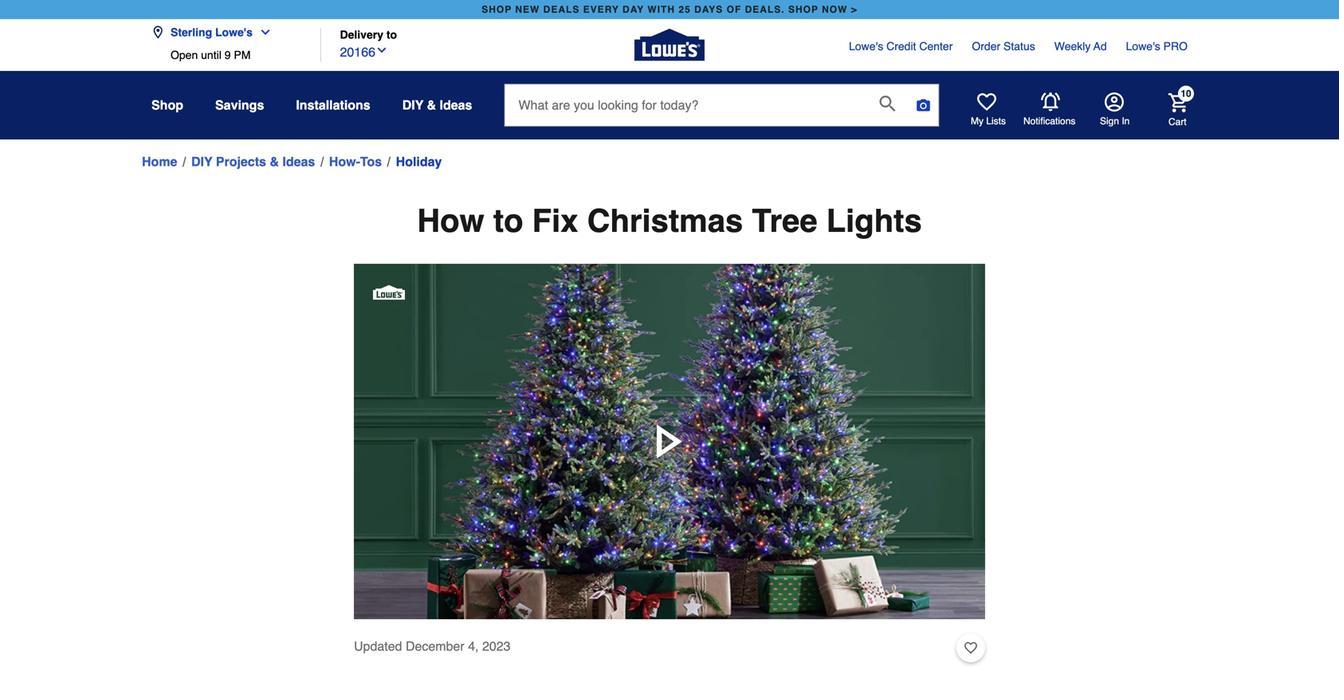 Task type: describe. For each thing, give the bounding box(es) containing it.
9
[[225, 49, 231, 61]]

how-tos
[[329, 154, 382, 169]]

weekly
[[1055, 40, 1091, 53]]

days
[[695, 4, 724, 15]]

credit
[[887, 40, 917, 53]]

home
[[142, 154, 177, 169]]

diy projects & ideas link
[[191, 152, 315, 171]]

my
[[971, 116, 984, 127]]

weekly ad link
[[1055, 38, 1107, 54]]

how to fix christmas tree lights
[[417, 203, 922, 239]]

open until 9 pm
[[171, 49, 251, 61]]

how-
[[329, 154, 360, 169]]

ad
[[1094, 40, 1107, 53]]

fix
[[532, 203, 579, 239]]

savings button
[[215, 91, 264, 120]]

diy for diy & ideas
[[402, 98, 424, 112]]

shop button
[[152, 91, 183, 120]]

open
[[171, 49, 198, 61]]

how
[[417, 203, 485, 239]]

installations button
[[296, 91, 371, 120]]

lowe's for lowe's credit center
[[849, 40, 884, 53]]

december
[[406, 639, 465, 654]]

2 shop from the left
[[789, 4, 819, 15]]

0 horizontal spatial chevron down image
[[253, 26, 272, 39]]

chevron down image inside 20166 button
[[376, 44, 388, 57]]

lowe's pro
[[1126, 40, 1188, 53]]

lowe's home improvement cart image
[[1169, 93, 1188, 112]]

to for delivery
[[387, 28, 397, 41]]

lowe's credit center
[[849, 40, 953, 53]]

order status
[[972, 40, 1036, 53]]

tos
[[360, 154, 382, 169]]

how-tos link
[[329, 152, 382, 171]]

notifications
[[1024, 116, 1076, 127]]

a video showing how to replace a holiday lightbulb and fuse. image
[[354, 264, 986, 620]]

diy for diy projects & ideas
[[191, 154, 213, 169]]

weekly ad
[[1055, 40, 1107, 53]]

updated
[[354, 639, 402, 654]]

until
[[201, 49, 222, 61]]

cart
[[1169, 116, 1187, 127]]

20166
[[340, 45, 376, 59]]

order status link
[[972, 38, 1036, 54]]

lowe's credit center link
[[849, 38, 953, 54]]

& inside button
[[427, 98, 436, 112]]

sterling lowe's button
[[152, 16, 278, 49]]

shop new deals every day with 25 days of deals. shop now >
[[482, 4, 858, 15]]

status
[[1004, 40, 1036, 53]]

ideas inside button
[[440, 98, 472, 112]]

>
[[851, 4, 858, 15]]

shop new deals every day with 25 days of deals. shop now > link
[[479, 0, 861, 19]]

now
[[822, 4, 848, 15]]



Task type: locate. For each thing, give the bounding box(es) containing it.
1 horizontal spatial ideas
[[440, 98, 472, 112]]

center
[[920, 40, 953, 53]]

my lists link
[[971, 93, 1006, 128]]

1 horizontal spatial chevron down image
[[376, 44, 388, 57]]

& right projects
[[270, 154, 279, 169]]

to for how
[[493, 203, 524, 239]]

ideas left how-
[[283, 154, 315, 169]]

1 shop from the left
[[482, 4, 512, 15]]

to right delivery
[[387, 28, 397, 41]]

ideas
[[440, 98, 472, 112], [283, 154, 315, 169]]

lowe's
[[215, 26, 253, 39], [849, 40, 884, 53], [1126, 40, 1161, 53]]

1 vertical spatial diy
[[191, 154, 213, 169]]

lowe's home improvement lists image
[[978, 93, 997, 112]]

1 horizontal spatial lowe's
[[849, 40, 884, 53]]

Search Query text field
[[505, 85, 867, 126]]

0 horizontal spatial diy
[[191, 154, 213, 169]]

diy up holiday
[[402, 98, 424, 112]]

lowe's left the "pro" at the top right of the page
[[1126, 40, 1161, 53]]

christmas
[[587, 203, 743, 239]]

delivery to
[[340, 28, 397, 41]]

0 vertical spatial diy
[[402, 98, 424, 112]]

new
[[515, 4, 540, 15]]

diy projects & ideas
[[191, 154, 315, 169]]

updated december 4, 2023
[[354, 639, 511, 654]]

sign in button
[[1100, 93, 1130, 128]]

0 vertical spatial chevron down image
[[253, 26, 272, 39]]

1 horizontal spatial to
[[493, 203, 524, 239]]

shop left "new"
[[482, 4, 512, 15]]

home link
[[142, 152, 177, 171]]

lights
[[827, 203, 922, 239]]

shop left the now on the right
[[789, 4, 819, 15]]

4,
[[468, 639, 479, 654]]

shop
[[152, 98, 183, 112]]

deals.
[[745, 4, 785, 15]]

1 vertical spatial chevron down image
[[376, 44, 388, 57]]

lowe's home improvement logo image
[[635, 10, 705, 80]]

projects
[[216, 154, 266, 169]]

delivery
[[340, 28, 384, 41]]

diy & ideas button
[[402, 91, 472, 120]]

2 horizontal spatial lowe's
[[1126, 40, 1161, 53]]

pm
[[234, 49, 251, 61]]

25
[[679, 4, 691, 15]]

every
[[583, 4, 619, 15]]

holiday
[[396, 154, 442, 169]]

sterling lowe's
[[171, 26, 253, 39]]

0 horizontal spatial ideas
[[283, 154, 315, 169]]

0 vertical spatial ideas
[[440, 98, 472, 112]]

day
[[623, 4, 644, 15]]

20166 button
[[340, 41, 388, 62]]

0 horizontal spatial shop
[[482, 4, 512, 15]]

shop
[[482, 4, 512, 15], [789, 4, 819, 15]]

with
[[648, 4, 675, 15]]

1 horizontal spatial shop
[[789, 4, 819, 15]]

None search field
[[504, 84, 940, 141]]

location image
[[152, 26, 164, 39]]

0 horizontal spatial to
[[387, 28, 397, 41]]

of
[[727, 4, 742, 15]]

lowe's left credit
[[849, 40, 884, 53]]

diy inside button
[[402, 98, 424, 112]]

0 vertical spatial &
[[427, 98, 436, 112]]

ideas up holiday
[[440, 98, 472, 112]]

2023
[[482, 639, 511, 654]]

pro
[[1164, 40, 1188, 53]]

0 horizontal spatial &
[[270, 154, 279, 169]]

chevron down image
[[253, 26, 272, 39], [376, 44, 388, 57]]

holiday link
[[396, 152, 442, 171]]

deals
[[544, 4, 580, 15]]

1 horizontal spatial diy
[[402, 98, 424, 112]]

sign in
[[1100, 116, 1130, 127]]

& up holiday
[[427, 98, 436, 112]]

search image
[[880, 96, 896, 112]]

lowe's pro link
[[1126, 38, 1188, 54]]

savings
[[215, 98, 264, 112]]

1 vertical spatial ideas
[[283, 154, 315, 169]]

0 horizontal spatial lowe's
[[215, 26, 253, 39]]

to left the fix
[[493, 203, 524, 239]]

lowe's inside button
[[215, 26, 253, 39]]

lowe's home improvement notification center image
[[1041, 93, 1061, 112]]

camera image
[[916, 97, 932, 113]]

1 horizontal spatial &
[[427, 98, 436, 112]]

lists
[[987, 116, 1006, 127]]

lowe's up 9
[[215, 26, 253, 39]]

lowe's home improvement account image
[[1105, 93, 1124, 112]]

my lists
[[971, 116, 1006, 127]]

10
[[1181, 88, 1192, 99]]

lowe's for lowe's pro
[[1126, 40, 1161, 53]]

1 vertical spatial &
[[270, 154, 279, 169]]

diy
[[402, 98, 424, 112], [191, 154, 213, 169]]

1 vertical spatial to
[[493, 203, 524, 239]]

0 vertical spatial to
[[387, 28, 397, 41]]

in
[[1122, 116, 1130, 127]]

to
[[387, 28, 397, 41], [493, 203, 524, 239]]

&
[[427, 98, 436, 112], [270, 154, 279, 169]]

order
[[972, 40, 1001, 53]]

sign
[[1100, 116, 1120, 127]]

diy left projects
[[191, 154, 213, 169]]

installations
[[296, 98, 371, 112]]

diy & ideas
[[402, 98, 472, 112]]

sterling
[[171, 26, 212, 39]]

heart outline image
[[965, 640, 978, 657]]

tree
[[752, 203, 818, 239]]



Task type: vqa. For each thing, say whether or not it's contained in the screenshot.
POWER DISTRIBUTION & CIRCUIT PROTECTION
no



